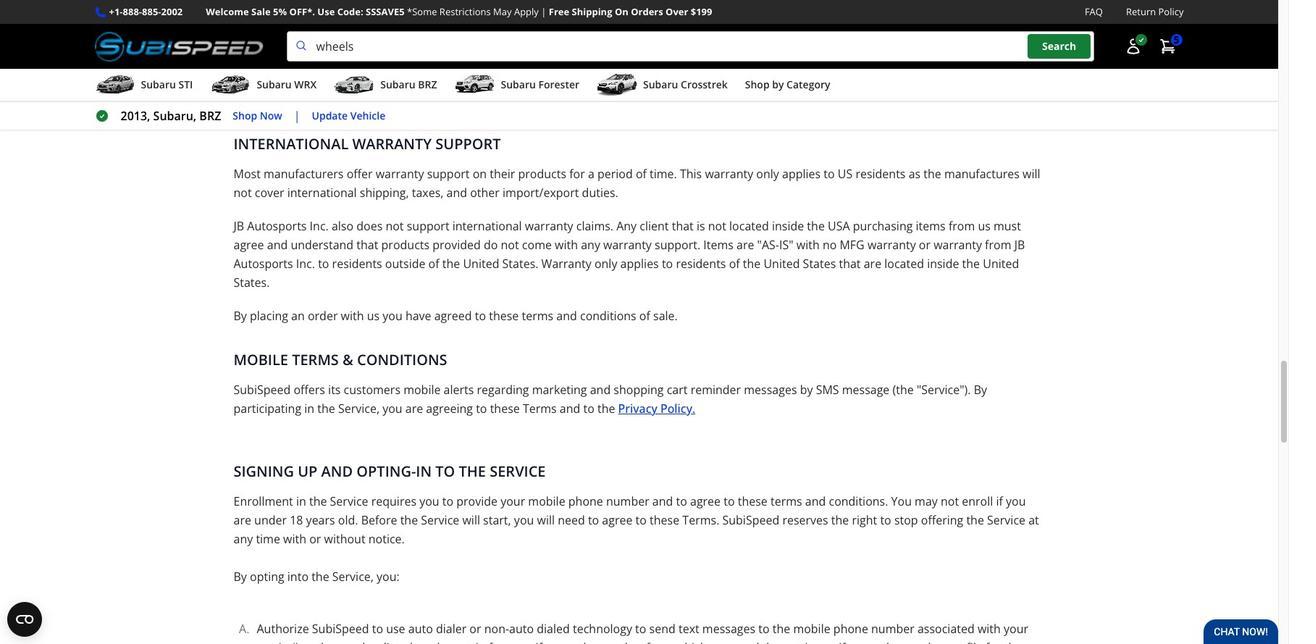 Task type: locate. For each thing, give the bounding box(es) containing it.
non- down subaru brz
[[377, 92, 402, 108]]

by right "service").
[[974, 382, 987, 398]]

0 vertical spatial applies
[[782, 166, 821, 182]]

applies
[[782, 166, 821, 182], [621, 256, 659, 272]]

2 subaru from the left
[[257, 78, 292, 91]]

0 horizontal spatial states.
[[234, 275, 270, 291]]

privacy policy.
[[618, 401, 696, 417]]

1 horizontal spatial from
[[949, 218, 975, 234]]

subispeed up (i.e.,
[[312, 621, 369, 637]]

subaru up product
[[257, 78, 292, 91]]

in inside enrollment in the service requires you to provide your mobile phone number and to agree to these terms and conditions. you may not enroll if you are under 18 years old. before the service will start, you will need to agree to these terms. subispeed reserves the right to stop offering the service at any time with or without notice.
[[296, 493, 306, 509]]

shop now link
[[233, 108, 282, 124]]

1 vertical spatial brz
[[199, 108, 221, 124]]

that down mfg
[[839, 256, 861, 272]]

cover down most
[[255, 185, 284, 201]]

opting-
[[357, 462, 416, 481]]

residents
[[856, 166, 906, 182], [332, 256, 382, 272], [676, 256, 726, 272]]

warranty up warranties
[[302, 60, 382, 80]]

cart
[[667, 382, 688, 398]]

form
[[489, 640, 515, 644]]

agree up the terms. in the bottom right of the page
[[690, 493, 721, 509]]

united down "must"
[[983, 256, 1019, 272]]

2 or, from the left
[[821, 640, 836, 644]]

1 horizontal spatial service
[[421, 512, 459, 528]]

for inside most manufacturers offer warranty support on their products for a period of time. this warranty only applies to us residents as the manufactures will not cover international shipping, taxes, and other import/export duties.
[[570, 166, 585, 182]]

an left item.
[[898, 18, 911, 34]]

1 horizontal spatial terms
[[771, 493, 802, 509]]

or down years
[[309, 531, 321, 547]]

applies down any
[[621, 256, 659, 272]]

subispeed offers its customers mobile alerts regarding marketing and shopping cart reminder messages by sms message (the "service"). by participating in the service, you are agreeing to these terms and to the
[[234, 382, 987, 417]]

send left the text
[[649, 621, 676, 637]]

number
[[606, 493, 650, 509], [872, 621, 915, 637], [337, 640, 381, 644], [600, 640, 643, 644], [903, 640, 947, 644]]

inside up is" at top right
[[772, 218, 804, 234]]

2 horizontal spatial by
[[800, 382, 813, 398]]

please
[[448, 18, 483, 34]]

mobile inside enrollment in the service requires you to provide your mobile phone number and to agree to these terms and conditions. you may not enroll if you are under 18 years old. before the service will start, you will need to agree to these terms. subispeed reserves the right to stop offering the service at any time with or without notice.
[[528, 493, 566, 509]]

1 horizontal spatial subispeed
[[312, 621, 369, 637]]

subaru crosstrek button
[[597, 72, 728, 101]]

residents left as
[[856, 166, 906, 182]]

with down 18
[[283, 531, 306, 547]]

subaru inside subaru brz "dropdown button"
[[381, 78, 416, 91]]

subaru inside the subaru wrx dropdown button
[[257, 78, 292, 91]]

1 vertical spatial shop
[[233, 108, 257, 122]]

2 vertical spatial by
[[800, 382, 813, 398]]

support up taxes,
[[427, 166, 470, 182]]

1 horizontal spatial states.
[[502, 256, 539, 272]]

0 horizontal spatial do
[[267, 18, 281, 34]]

messages
[[744, 382, 797, 398], [703, 621, 756, 637]]

subispeed right the terms. in the bottom right of the page
[[723, 512, 780, 528]]

states
[[803, 256, 836, 272]]

from left which
[[646, 640, 673, 644]]

terms
[[522, 308, 554, 324], [771, 493, 802, 509]]

international
[[234, 134, 349, 154]]

these inside subispeed offers its customers mobile alerts regarding marketing and shopping cart reminder messages by sms message (the "service"). by participating in the service, you are agreeing to these terms and to the
[[490, 401, 520, 417]]

subaru up the noted
[[501, 78, 536, 91]]

service up the old.
[[330, 493, 368, 509]]

subaru inside subaru crosstrek dropdown button
[[643, 78, 678, 91]]

us left have
[[367, 308, 380, 324]]

0 horizontal spatial or,
[[518, 640, 533, 644]]

1 vertical spatial states.
[[234, 275, 270, 291]]

item
[[566, 18, 590, 34]]

update vehicle button
[[312, 108, 386, 124]]

only inside jb autosports inc. also does not support international warranty claims. any client that is not located inside the usa purchasing items from us must agree and understand that products provided do not come with any warranty support. items are "as-is" with no mfg warranty or warranty from jb autosports inc. to residents outside of the united states. warranty only applies to residents of the united states that are located inside the united states.
[[595, 256, 618, 272]]

support inside most manufacturers offer warranty support on their products for a period of time. this warranty only applies to us residents as the manufactures will not cover international shipping, taxes, and other import/export duties.
[[427, 166, 470, 182]]

shop
[[387, 18, 414, 34]]

0 vertical spatial send
[[649, 621, 676, 637]]

is up items
[[697, 218, 705, 234]]

1 horizontal spatial |
[[541, 5, 546, 18]]

located up "as-
[[730, 218, 769, 234]]

need
[[558, 512, 585, 528]]

auto
[[408, 621, 433, 637], [509, 621, 534, 637]]

1 vertical spatial international
[[453, 218, 522, 234]]

non- up the form
[[484, 621, 509, 637]]

0 vertical spatial mobile
[[404, 382, 441, 398]]

brz left all
[[199, 108, 221, 124]]

an left order
[[291, 308, 305, 324]]

phone
[[569, 493, 603, 509], [834, 621, 868, 637]]

regarding
[[477, 382, 529, 398]]

jb autosports inc. also does not support international warranty claims. any client that is not located inside the usa purchasing items from us must agree and understand that products provided do not come with any warranty support. items are "as-is" with no mfg warranty or warranty from jb autosports inc. to residents outside of the united states. warranty only applies to residents of the united states that are located inside the united states.
[[234, 218, 1025, 291]]

are left agreeing
[[406, 401, 423, 417]]

2 opt- from the left
[[454, 640, 476, 644]]

search input field
[[287, 31, 1094, 62]]

subaru sti button
[[95, 72, 193, 101]]

from down "must"
[[985, 237, 1012, 253]]

your inside the authorize subispeed to use auto dialer or non-auto dialed technology to send text messages to the mobile phone number associated with your opt-in (i.e., the number listed on the opt-in form or, if none, the number from which you send the opt-in, or, if none, the number on file for th
[[1004, 621, 1029, 637]]

inc. down understand
[[296, 256, 315, 272]]

2 vertical spatial from
[[646, 640, 673, 644]]

none,
[[546, 640, 576, 644], [849, 640, 880, 644]]

subaru up transferable
[[381, 78, 416, 91]]

or,
[[518, 640, 533, 644], [821, 640, 836, 644]]

products up import/export
[[518, 166, 567, 182]]

0 horizontal spatial united
[[463, 256, 499, 272]]

0 vertical spatial support
[[427, 166, 470, 182]]

1 horizontal spatial install
[[863, 18, 895, 34]]

in
[[416, 462, 432, 481]]

support down taxes,
[[407, 218, 450, 234]]

0 vertical spatial states.
[[502, 256, 539, 272]]

apply
[[514, 5, 539, 18]]

notice.
[[369, 531, 405, 547]]

0 horizontal spatial subispeed
[[234, 382, 291, 398]]

not down most
[[234, 185, 252, 201]]

privacy policy. link
[[618, 401, 696, 417]]

outside
[[385, 256, 426, 272]]

subispeed logo image
[[95, 31, 263, 62]]

order
[[308, 308, 338, 324]]

will right manufactures
[[1023, 166, 1041, 182]]

your inside enrollment in the service requires you to provide your mobile phone number and to agree to these terms and conditions. you may not enroll if you are under 18 years old. before the service will start, you will need to agree to these terms. subispeed reserves the right to stop offering the service at any time with or without notice.
[[501, 493, 525, 509]]

1 horizontal spatial international
[[453, 218, 522, 234]]

brz up transferable
[[418, 78, 437, 91]]

united down provided
[[463, 256, 499, 272]]

subaru crosstrek
[[643, 78, 728, 91]]

1 horizontal spatial united
[[764, 256, 800, 272]]

1 horizontal spatial send
[[733, 640, 760, 644]]

1 horizontal spatial any
[[581, 237, 600, 253]]

| left free
[[541, 5, 546, 18]]

subaru for subaru sti
[[141, 78, 176, 91]]

associated
[[918, 621, 975, 637]]

service down 'provide'
[[421, 512, 459, 528]]

sale.
[[653, 308, 678, 324]]

if inside enrollment in the service requires you to provide your mobile phone number and to agree to these terms and conditions. you may not enroll if you are under 18 years old. before the service will start, you will need to agree to these terms. subispeed reserves the right to stop offering the service at any time with or without notice.
[[996, 493, 1003, 509]]

0 horizontal spatial only
[[595, 256, 618, 272]]

0 vertical spatial us
[[978, 218, 991, 234]]

1 subaru from the left
[[141, 78, 176, 91]]

*some
[[407, 5, 437, 18]]

not
[[284, 18, 302, 34], [234, 185, 252, 201], [386, 218, 404, 234], [708, 218, 727, 234], [501, 237, 519, 253], [941, 493, 959, 509]]

2 horizontal spatial united
[[983, 256, 1019, 272]]

0 vertical spatial your
[[501, 493, 525, 509]]

0 horizontal spatial |
[[294, 108, 300, 124]]

warranty
[[376, 166, 424, 182], [705, 166, 754, 182], [525, 218, 573, 234], [603, 237, 652, 253], [868, 237, 916, 253], [934, 237, 982, 253]]

with up file
[[978, 621, 1001, 637]]

mobile inside subispeed offers its customers mobile alerts regarding marketing and shopping cart reminder messages by sms message (the "service"). by participating in the service, you are agreeing to these terms and to the
[[404, 382, 441, 398]]

1 vertical spatial non-
[[484, 621, 509, 637]]

do down 5%
[[267, 18, 281, 34]]

messages right reminder
[[744, 382, 797, 398]]

you inside subispeed offers its customers mobile alerts regarding marketing and shopping cart reminder messages by sms message (the "service"). by participating in the service, you are agreeing to these terms and to the
[[383, 401, 403, 417]]

the
[[545, 18, 563, 34], [658, 92, 675, 108], [924, 166, 942, 182], [807, 218, 825, 234], [442, 256, 460, 272], [743, 256, 761, 272], [962, 256, 980, 272], [317, 401, 335, 417], [598, 401, 615, 417], [309, 493, 327, 509], [400, 512, 418, 528], [831, 512, 849, 528], [967, 512, 984, 528], [312, 569, 329, 585], [773, 621, 791, 637], [317, 640, 334, 644], [433, 640, 451, 644], [579, 640, 597, 644], [763, 640, 780, 644], [883, 640, 900, 644]]

by inside subispeed offers its customers mobile alerts regarding marketing and shopping cart reminder messages by sms message (the "service"). by participating in the service, you are agreeing to these terms and to the
[[800, 382, 813, 398]]

0 vertical spatial located
[[730, 218, 769, 234]]

open widget image
[[7, 602, 42, 637]]

a subaru forester thumbnail image image
[[455, 74, 495, 96]]

will down 'provide'
[[463, 512, 480, 528]]

messages inside subispeed offers its customers mobile alerts regarding marketing and shopping cart reminder messages by sms message (the "service"). by participating in the service, you are agreeing to these terms and to the
[[744, 382, 797, 398]]

applies left us
[[782, 166, 821, 182]]

of inside most manufacturers offer warranty support on their products for a period of time. this warranty only applies to us residents as the manufactures will not cover international shipping, taxes, and other import/export duties.
[[636, 166, 647, 182]]

2 horizontal spatial subispeed
[[723, 512, 780, 528]]

period
[[598, 166, 633, 182]]

terms inside enrollment in the service requires you to provide your mobile phone number and to agree to these terms and conditions. you may not enroll if you are under 18 years old. before the service will start, you will need to agree to these terms. subispeed reserves the right to stop offering the service at any time with or without notice.
[[771, 493, 802, 509]]

by for by placing an order with us you have agreed to these terms and conditions of sale.
[[234, 308, 247, 324]]

by left opting
[[234, 569, 247, 585]]

policy
[[1159, 5, 1184, 18]]

if right in,
[[839, 640, 846, 644]]

that
[[672, 218, 694, 234], [357, 237, 378, 253], [839, 256, 861, 272]]

2002
[[161, 5, 183, 18]]

or, right the form
[[518, 640, 533, 644]]

us left "must"
[[978, 218, 991, 234]]

support inside jb autosports inc. also does not support international warranty claims. any client that is not located inside the usa purchasing items from us must agree and understand that products provided do not come with any warranty support. items are "as-is" with no mfg warranty or warranty from jb autosports inc. to residents outside of the united states. warranty only applies to residents of the united states that are located inside the united states.
[[407, 218, 450, 234]]

| right now
[[294, 108, 300, 124]]

by left sms
[[800, 382, 813, 398]]

us inside jb autosports inc. also does not support international warranty claims. any client that is not located inside the usa purchasing items from us must agree and understand that products provided do not come with any warranty support. items are "as-is" with no mfg warranty or warranty from jb autosports inc. to residents outside of the united states. warranty only applies to residents of the united states that are located inside the united states.
[[978, 218, 991, 234]]

taxes,
[[412, 185, 444, 201]]

by left category
[[772, 78, 784, 91]]

subispeed inside subispeed offers its customers mobile alerts regarding marketing and shopping cart reminder messages by sms message (the "service"). by participating in the service, you are agreeing to these terms and to the
[[234, 382, 291, 398]]

no
[[823, 237, 837, 253]]

you right which
[[710, 640, 730, 644]]

use
[[386, 621, 405, 637]]

will inside most manufacturers offer warranty support on their products for a period of time. this warranty only applies to us residents as the manufactures will not cover international shipping, taxes, and other import/export duties.
[[1023, 166, 1041, 182]]

mobile up in,
[[794, 621, 831, 637]]

international
[[287, 185, 357, 201], [453, 218, 522, 234]]

0 horizontal spatial any
[[234, 531, 253, 547]]

0 horizontal spatial opt-
[[257, 640, 279, 644]]

provided
[[433, 237, 481, 253]]

subispeed inside enrollment in the service requires you to provide your mobile phone number and to agree to these terms and conditions. you may not enroll if you are under 18 years old. before the service will start, you will need to agree to these terms. subispeed reserves the right to stop offering the service at any time with or without notice.
[[723, 512, 780, 528]]

applies inside most manufacturers offer warranty support on their products for a period of time. this warranty only applies to us residents as the manufactures will not cover international shipping, taxes, and other import/export duties.
[[782, 166, 821, 182]]

not right 'does'
[[386, 218, 404, 234]]

for right file
[[986, 640, 1002, 644]]

placing
[[250, 308, 288, 324]]

2 horizontal spatial opt-
[[783, 640, 805, 644]]

0 horizontal spatial non-
[[377, 92, 402, 108]]

non- inside the authorize subispeed to use auto dialer or non-auto dialed technology to send text messages to the mobile phone number associated with your opt-in (i.e., the number listed on the opt-in form or, if none, the number from which you send the opt-in, or, if none, the number on file for th
[[484, 621, 509, 637]]

by right a subaru crosstrek thumbnail image
[[642, 92, 655, 108]]

1 vertical spatial autosports
[[234, 256, 293, 272]]

in left the form
[[476, 640, 486, 644]]

support
[[427, 166, 470, 182], [407, 218, 450, 234]]

fee's.
[[417, 18, 445, 34]]

0 vertical spatial inc.
[[310, 218, 329, 234]]

0 horizontal spatial cover
[[255, 185, 284, 201]]

0 vertical spatial brz
[[418, 78, 437, 91]]

by left placing
[[234, 308, 247, 324]]

shop inside shop by category dropdown button
[[745, 78, 770, 91]]

1 horizontal spatial products
[[518, 166, 567, 182]]

any
[[581, 237, 600, 253], [234, 531, 253, 547]]

mobile up agreeing
[[404, 382, 441, 398]]

inside down the items
[[927, 256, 959, 272]]

5 subaru from the left
[[643, 78, 678, 91]]

not up offering
[[941, 493, 959, 509]]

1 vertical spatial only
[[595, 256, 618, 272]]

0 vertical spatial messages
[[744, 382, 797, 398]]

residents down 'does'
[[332, 256, 382, 272]]

1 vertical spatial agree
[[690, 493, 721, 509]]

0 horizontal spatial is
[[665, 18, 673, 34]]

shipping,
[[360, 185, 409, 201]]

1 vertical spatial support
[[407, 218, 450, 234]]

0 vertical spatial international
[[287, 185, 357, 201]]

1 horizontal spatial applies
[[782, 166, 821, 182]]

autosports up placing
[[234, 256, 293, 272]]

mobile up need
[[528, 493, 566, 509]]

5 button
[[1152, 32, 1184, 61]]

2 vertical spatial by
[[234, 569, 247, 585]]

states. down 'come'
[[502, 256, 539, 272]]

0 horizontal spatial from
[[646, 640, 673, 644]]

brz
[[418, 78, 437, 91], [199, 108, 221, 124]]

1 horizontal spatial mobile
[[528, 493, 566, 509]]

privacy
[[618, 401, 658, 417]]

button image
[[1125, 38, 1142, 55]]

international down other
[[453, 218, 522, 234]]

1 horizontal spatial shop
[[745, 78, 770, 91]]

"as-
[[757, 237, 779, 253]]

by
[[772, 78, 784, 91], [642, 92, 655, 108], [800, 382, 813, 398]]

0 horizontal spatial products
[[381, 237, 430, 253]]

products up 'outside'
[[381, 237, 430, 253]]

sti
[[179, 78, 193, 91]]

2 horizontal spatial residents
[[856, 166, 906, 182]]

0 horizontal spatial applies
[[621, 256, 659, 272]]

reserves
[[783, 512, 828, 528]]

0 vertical spatial agree
[[234, 237, 264, 253]]

none, right in,
[[849, 640, 880, 644]]

jb down most
[[234, 218, 244, 234]]

0 horizontal spatial for
[[570, 166, 585, 182]]

cover down use
[[305, 18, 334, 34]]

under
[[254, 512, 287, 528]]

you right the enroll
[[1006, 493, 1026, 509]]

inside
[[772, 218, 804, 234], [927, 256, 959, 272]]

0 horizontal spatial agree
[[234, 237, 264, 253]]

and
[[321, 462, 353, 481]]

1 vertical spatial |
[[294, 108, 300, 124]]

most
[[234, 166, 261, 182]]

3 subaru from the left
[[381, 78, 416, 91]]

1 opt- from the left
[[257, 640, 279, 644]]

and inside most manufacturers offer warranty support on their products for a period of time. this warranty only applies to us residents as the manufactures will not cover international shipping, taxes, and other import/export duties.
[[447, 185, 467, 201]]

subaru inside subaru sti dropdown button
[[141, 78, 176, 91]]

mobile
[[234, 350, 288, 370]]

paying
[[756, 18, 792, 34]]

on right listed
[[416, 640, 430, 644]]

if
[[996, 493, 1003, 509], [536, 640, 543, 644], [839, 640, 846, 644]]

international down manufacturers
[[287, 185, 357, 201]]

do right provided
[[484, 237, 498, 253]]

2 horizontal spatial that
[[839, 256, 861, 272]]

0 vertical spatial any
[[581, 237, 600, 253]]

1 horizontal spatial your
[[1004, 621, 1029, 637]]

or, right in,
[[821, 640, 836, 644]]

only down claims.
[[595, 256, 618, 272]]

1 install from the left
[[337, 18, 369, 34]]

subaru for subaru forester
[[501, 78, 536, 91]]

a subaru brz thumbnail image image
[[334, 74, 375, 96]]

brz inside "dropdown button"
[[418, 78, 437, 91]]

0 vertical spatial phone
[[569, 493, 603, 509]]

of
[[636, 166, 647, 182], [429, 256, 439, 272], [729, 256, 740, 272], [640, 308, 650, 324]]

1 horizontal spatial for
[[986, 640, 1002, 644]]

of left sale.
[[640, 308, 650, 324]]

to
[[848, 18, 860, 34], [824, 166, 835, 182], [318, 256, 329, 272], [662, 256, 673, 272], [475, 308, 486, 324], [476, 401, 487, 417], [584, 401, 595, 417], [442, 493, 454, 509], [676, 493, 687, 509], [724, 493, 735, 509], [588, 512, 599, 528], [636, 512, 647, 528], [880, 512, 892, 528], [372, 621, 383, 637], [635, 621, 646, 637], [759, 621, 770, 637]]

usa
[[828, 218, 850, 234]]

4 subaru from the left
[[501, 78, 536, 91]]

2 auto from the left
[[509, 621, 534, 637]]

0 vertical spatial autosports
[[247, 218, 307, 234]]

1 horizontal spatial none,
[[849, 640, 880, 644]]

subispeed up the participating
[[234, 382, 291, 398]]

enrollment in the service requires you to provide your mobile phone number and to agree to these terms and conditions. you may not enroll if you are under 18 years old. before the service will start, you will need to agree to these terms. subispeed reserves the right to stop offering the service at any time with or without notice.
[[234, 493, 1039, 547]]

shop for shop now
[[233, 108, 257, 122]]

products
[[518, 166, 567, 182], [381, 237, 430, 253]]

on inside most manufacturers offer warranty support on their products for a period of time. this warranty only applies to us residents as the manufactures will not cover international shipping, taxes, and other import/export duties.
[[473, 166, 487, 182]]

1 horizontal spatial non-
[[484, 621, 509, 637]]

autosports up understand
[[247, 218, 307, 234]]

any left time
[[234, 531, 253, 547]]

will left need
[[537, 512, 555, 528]]

subaru inside "subaru forester" dropdown button
[[501, 78, 536, 91]]

may
[[493, 5, 512, 18]]

2 vertical spatial that
[[839, 256, 861, 272]]

service, left you:
[[332, 569, 374, 585]]

from right the items
[[949, 218, 975, 234]]

with
[[555, 237, 578, 253], [797, 237, 820, 253], [341, 308, 364, 324], [283, 531, 306, 547], [978, 621, 1001, 637]]

come
[[522, 237, 552, 253]]

offer
[[347, 166, 373, 182]]

your right the "associated" at the bottom right of page
[[1004, 621, 1029, 637]]

faq
[[1085, 5, 1103, 18]]

0 horizontal spatial service
[[330, 493, 368, 509]]

you down customers
[[383, 401, 403, 417]]

in inside subispeed offers its customers mobile alerts regarding marketing and shopping cart reminder messages by sms message (the "service"). by participating in the service, you are agreeing to these terms and to the
[[304, 401, 314, 417]]

we
[[246, 18, 264, 34]]

subaru
[[141, 78, 176, 91], [257, 78, 292, 91], [381, 78, 416, 91], [501, 78, 536, 91], [643, 78, 678, 91]]

1 vertical spatial applies
[[621, 256, 659, 272]]

1 vertical spatial do
[[484, 237, 498, 253]]

only inside most manufacturers offer warranty support on their products for a period of time. this warranty only applies to us residents as the manufactures will not cover international shipping, taxes, and other import/export duties.
[[757, 166, 779, 182]]

you down in
[[420, 493, 439, 509]]

0 vertical spatial inside
[[772, 218, 804, 234]]

by inside shop by category dropdown button
[[772, 78, 784, 91]]

1 vertical spatial inside
[[927, 256, 959, 272]]

terms up the reserves
[[771, 493, 802, 509]]

mfg
[[840, 237, 865, 253]]

0 vertical spatial shop
[[745, 78, 770, 91]]

0 horizontal spatial your
[[501, 493, 525, 509]]

1 horizontal spatial auto
[[509, 621, 534, 637]]

2 vertical spatial subispeed
[[312, 621, 369, 637]]

0 horizontal spatial located
[[730, 218, 769, 234]]

not inside enrollment in the service requires you to provide your mobile phone number and to agree to these terms and conditions. you may not enroll if you are under 18 years old. before the service will start, you will need to agree to these terms. subispeed reserves the right to stop offering the service at any time with or without notice.
[[941, 493, 959, 509]]

send right which
[[733, 640, 760, 644]]

inc. up understand
[[310, 218, 329, 234]]

1 vertical spatial from
[[985, 237, 1012, 253]]

time
[[256, 531, 280, 547]]

now
[[260, 108, 282, 122]]

customers
[[344, 382, 401, 398]]



Task type: vqa. For each thing, say whether or not it's contained in the screenshot.
cookies to the top
no



Task type: describe. For each thing, give the bounding box(es) containing it.
$199
[[691, 5, 712, 18]]

their
[[490, 166, 515, 182]]

3 opt- from the left
[[783, 640, 805, 644]]

0 horizontal spatial will
[[463, 512, 480, 528]]

18
[[290, 512, 303, 528]]

any
[[617, 218, 637, 234]]

applies inside jb autosports inc. also does not support international warranty claims. any client that is not located inside the usa purchasing items from us must agree and understand that products provided do not come with any warranty support. items are "as-is" with no mfg warranty or warranty from jb autosports inc. to residents outside of the united states. warranty only applies to residents of the united states that are located inside the united states.
[[621, 256, 659, 272]]

conditions
[[357, 350, 447, 370]]

warranty down any
[[603, 237, 652, 253]]

by for by opting into the service, you:
[[234, 569, 247, 585]]

import/export
[[503, 185, 579, 201]]

subispeed inside the authorize subispeed to use auto dialer or non-auto dialed technology to send text messages to the mobile phone number associated with your opt-in (i.e., the number listed on the opt-in form or, if none, the number from which you send the opt-in, or, if none, the number on file for th
[[312, 621, 369, 637]]

agreeing
[[426, 401, 473, 417]]

off*.
[[289, 5, 315, 18]]

product
[[250, 92, 293, 108]]

transferable
[[402, 92, 468, 108]]

signing up and opting-in to the service
[[234, 462, 546, 481]]

are down mfg
[[864, 256, 882, 272]]

reminder
[[691, 382, 741, 398]]

in down authorize
[[279, 640, 289, 644]]

requires
[[371, 493, 417, 509]]

a subaru sti thumbnail image image
[[95, 74, 135, 96]]

"service").
[[917, 382, 971, 398]]

warranty down the items
[[934, 237, 982, 253]]

1 horizontal spatial inside
[[927, 256, 959, 272]]

vehicle
[[350, 108, 386, 122]]

1 horizontal spatial an
[[898, 18, 911, 34]]

0 horizontal spatial send
[[649, 621, 676, 637]]

of down items
[[729, 256, 740, 272]]

with left no
[[797, 237, 820, 253]]

free
[[549, 5, 570, 18]]

2 install from the left
[[863, 18, 895, 34]]

1 horizontal spatial agree
[[602, 512, 633, 528]]

0 vertical spatial is
[[665, 18, 673, 34]]

purchasing
[[853, 218, 913, 234]]

must
[[994, 218, 1021, 234]]

1 horizontal spatial residents
[[676, 256, 726, 272]]

warranties
[[296, 92, 353, 108]]

or inside jb autosports inc. also does not support international warranty claims. any client that is not located inside the usa purchasing items from us must agree and understand that products provided do not come with any warranty support. items are "as-is" with no mfg warranty or warranty from jb autosports inc. to residents outside of the united states. warranty only applies to residents of the united states that are located inside the united states.
[[919, 237, 931, 253]]

to inside most manufacturers offer warranty support on their products for a period of time. this warranty only applies to us residents as the manufactures will not cover international shipping, taxes, and other import/export duties.
[[824, 166, 835, 182]]

message
[[842, 382, 890, 398]]

0 vertical spatial non-
[[377, 92, 402, 108]]

not down off*.
[[284, 18, 302, 34]]

warranty down purchasing
[[868, 237, 916, 253]]

may
[[915, 493, 938, 509]]

0 horizontal spatial if
[[536, 640, 543, 644]]

which
[[676, 640, 707, 644]]

0 horizontal spatial an
[[291, 308, 305, 324]]

0 horizontal spatial jb
[[234, 218, 244, 234]]

2 horizontal spatial agree
[[690, 493, 721, 509]]

phone inside enrollment in the service requires you to provide your mobile phone number and to agree to these terms and conditions. you may not enroll if you are under 18 years old. before the service will start, you will need to agree to these terms. subispeed reserves the right to stop offering the service at any time with or without notice.
[[569, 493, 603, 509]]

1 horizontal spatial cover
[[305, 18, 334, 34]]

1 united from the left
[[463, 256, 499, 272]]

products inside jb autosports inc. also does not support international warranty claims. any client that is not located inside the usa purchasing items from us must agree and understand that products provided do not come with any warranty support. items are "as-is" with no mfg warranty or warranty from jb autosports inc. to residents outside of the united states. warranty only applies to residents of the united states that are located inside the united states.
[[381, 237, 430, 253]]

warranty right this at the top right of page
[[705, 166, 754, 182]]

mobile terms & conditions
[[234, 350, 447, 370]]

client
[[640, 218, 669, 234]]

support.
[[655, 237, 701, 253]]

shop by category
[[745, 78, 831, 91]]

from inside the authorize subispeed to use auto dialer or non-auto dialed technology to send text messages to the mobile phone number associated with your opt-in (i.e., the number listed on the opt-in form or, if none, the number from which you send the opt-in, or, if none, the number on file for th
[[646, 640, 673, 644]]

any inside jb autosports inc. also does not support international warranty claims. any client that is not located inside the usa purchasing items from us must agree and understand that products provided do not come with any warranty support. items are "as-is" with no mfg warranty or warranty from jb autosports inc. to residents outside of the united states. warranty only applies to residents of the united states that are located inside the united states.
[[581, 237, 600, 253]]

policy.
[[661, 401, 696, 417]]

1 vertical spatial inc.
[[296, 256, 315, 272]]

3 united from the left
[[983, 256, 1019, 272]]

or inside enrollment in the service requires you to provide your mobile phone number and to agree to these terms and conditions. you may not enroll if you are under 18 years old. before the service will start, you will need to agree to these terms. subispeed reserves the right to stop offering the service at any time with or without notice.
[[309, 531, 321, 547]]

welcome sale 5% off*. use code: sssave5
[[206, 5, 405, 18]]

you down shipping
[[593, 18, 613, 34]]

cover inside most manufacturers offer warranty support on their products for a period of time. this warranty only applies to us residents as the manufactures will not cover international shipping, taxes, and other import/export duties.
[[255, 185, 284, 201]]

1 horizontal spatial that
[[672, 218, 694, 234]]

with right order
[[341, 308, 364, 324]]

update
[[312, 108, 348, 122]]

are up vehicle on the left
[[356, 92, 374, 108]]

subaru forester button
[[455, 72, 580, 101]]

shipping
[[572, 5, 613, 18]]

most manufacturers offer warranty support on their products for a period of time. this warranty only applies to us residents as the manufactures will not cover international shipping, taxes, and other import/export duties.
[[234, 166, 1041, 201]]

0 vertical spatial |
[[541, 5, 546, 18]]

residents inside most manufacturers offer warranty support on their products for a period of time. this warranty only applies to us residents as the manufactures will not cover international shipping, taxes, and other import/export duties.
[[856, 166, 906, 182]]

is"
[[779, 237, 794, 253]]

provide
[[457, 493, 498, 509]]

item.
[[914, 18, 941, 34]]

messages inside the authorize subispeed to use auto dialer or non-auto dialed technology to send text messages to the mobile phone number associated with your opt-in (i.e., the number listed on the opt-in form or, if none, the number from which you send the opt-in, or, if none, the number on file for th
[[703, 621, 756, 637]]

warranty
[[542, 256, 592, 272]]

number inside enrollment in the service requires you to provide your mobile phone number and to agree to these terms and conditions. you may not enroll if you are under 18 years old. before the service will start, you will need to agree to these terms. subispeed reserves the right to stop offering the service at any time with or without notice.
[[606, 493, 650, 509]]

conditions.
[[829, 493, 888, 509]]

forester
[[539, 78, 580, 91]]

phone inside the authorize subispeed to use auto dialer or non-auto dialed technology to send text messages to the mobile phone number associated with your opt-in (i.e., the number listed on the opt-in form or, if none, the number from which you send the opt-in, or, if none, the number on file for th
[[834, 621, 868, 637]]

agreed
[[434, 308, 472, 324]]

code:
[[337, 5, 363, 18]]

subaru for subaru crosstrek
[[643, 78, 678, 91]]

subaru for subaru wrx
[[257, 78, 292, 91]]

also
[[332, 218, 354, 234]]

agree inside jb autosports inc. also does not support international warranty claims. any client that is not located inside the usa purchasing items from us must agree and understand that products provided do not come with any warranty support. items are "as-is" with no mfg warranty or warranty from jb autosports inc. to residents outside of the united states. warranty only applies to residents of the united states that are located inside the united states.
[[234, 237, 264, 253]]

return
[[1126, 5, 1156, 18]]

888-
[[123, 5, 142, 18]]

general
[[234, 60, 298, 80]]

with inside enrollment in the service requires you to provide your mobile phone number and to agree to these terms and conditions. you may not enroll if you are under 18 years old. before the service will start, you will need to agree to these terms. subispeed reserves the right to stop offering the service at any time with or without notice.
[[283, 531, 306, 547]]

0 horizontal spatial inside
[[772, 218, 804, 234]]

5
[[1174, 33, 1180, 47]]

on
[[615, 5, 629, 18]]

1 vertical spatial that
[[357, 237, 378, 253]]

items
[[916, 218, 946, 234]]

1 horizontal spatial will
[[537, 512, 555, 528]]

manufacturers
[[264, 166, 344, 182]]

0 horizontal spatial residents
[[332, 256, 382, 272]]

subaru for subaru brz
[[381, 78, 416, 91]]

is inside jb autosports inc. also does not support international warranty claims. any client that is not located inside the usa purchasing items from us must agree and understand that products provided do not come with any warranty support. items are "as-is" with no mfg warranty or warranty from jb autosports inc. to residents outside of the united states. warranty only applies to residents of the united states that are located inside the united states.
[[697, 218, 705, 234]]

sssave5
[[366, 5, 405, 18]]

shop by category button
[[745, 72, 831, 101]]

you right start,
[[514, 512, 534, 528]]

for inside the authorize subispeed to use auto dialer or non-auto dialed technology to send text messages to the mobile phone number associated with your opt-in (i.e., the number listed on the opt-in form or, if none, the number from which you send the opt-in, or, if none, the number on file for th
[[986, 640, 1002, 644]]

at
[[1029, 512, 1039, 528]]

a subaru wrx thumbnail image image
[[210, 74, 251, 96]]

the
[[459, 462, 486, 481]]

subaru wrx
[[257, 78, 317, 91]]

technology
[[573, 621, 632, 637]]

dialer
[[436, 621, 467, 637]]

warranty for general
[[302, 60, 382, 80]]

claims.
[[576, 218, 614, 234]]

wrx
[[294, 78, 317, 91]]

1 horizontal spatial located
[[885, 256, 924, 272]]

subaru,
[[153, 108, 196, 124]]

not up items
[[708, 218, 727, 234]]

mobile inside the authorize subispeed to use auto dialer or non-auto dialed technology to send text messages to the mobile phone number associated with your opt-in (i.e., the number listed on the opt-in form or, if none, the number from which you send the opt-in, or, if none, the number on file for th
[[794, 621, 831, 637]]

other
[[470, 185, 500, 201]]

products inside most manufacturers offer warranty support on their products for a period of time. this warranty only applies to us residents as the manufactures will not cover international shipping, taxes, and other import/export duties.
[[518, 166, 567, 182]]

you left have
[[383, 308, 403, 324]]

the inside most manufacturers offer warranty support on their products for a period of time. this warranty only applies to us residents as the manufactures will not cover international shipping, taxes, and other import/export duties.
[[924, 166, 942, 182]]

2 united from the left
[[764, 256, 800, 272]]

with inside the authorize subispeed to use auto dialer or non-auto dialed technology to send text messages to the mobile phone number associated with your opt-in (i.e., the number listed on the opt-in form or, if none, the number from which you send the opt-in, or, if none, the number on file for th
[[978, 621, 1001, 637]]

are left "as-
[[737, 237, 754, 253]]

not inside most manufacturers offer warranty support on their products for a period of time. this warranty only applies to us residents as the manufactures will not cover international shipping, taxes, and other import/export duties.
[[234, 185, 252, 201]]

are inside subispeed offers its customers mobile alerts regarding marketing and shopping cart reminder messages by sms message (the "service"). by participating in the service, you are agreeing to these terms and to the
[[406, 401, 423, 417]]

understand
[[291, 237, 354, 253]]

or inside the authorize subispeed to use auto dialer or non-auto dialed technology to send text messages to the mobile phone number associated with your opt-in (i.e., the number listed on the opt-in form or, if none, the number from which you send the opt-in, or, if none, the number on file for th
[[470, 621, 481, 637]]

1 vertical spatial us
[[367, 308, 380, 324]]

are inside enrollment in the service requires you to provide your mobile phone number and to agree to these terms and conditions. you may not enroll if you are under 18 years old. before the service will start, you will need to agree to these terms. subispeed reserves the right to stop offering the service at any time with or without notice.
[[234, 512, 251, 528]]

service, inside subispeed offers its customers mobile alerts regarding marketing and shopping cart reminder messages by sms message (the "service"). by participating in the service, you are agreeing to these terms and to the
[[338, 401, 380, 417]]

faq link
[[1085, 4, 1103, 20]]

1 horizontal spatial if
[[839, 640, 846, 644]]

885-
[[142, 5, 161, 18]]

items
[[704, 237, 734, 253]]

0 vertical spatial do
[[267, 18, 281, 34]]

with up the warranty
[[555, 237, 578, 253]]

warranty for international
[[352, 134, 432, 154]]

on down the "associated" at the bottom right of page
[[950, 640, 964, 644]]

offering
[[921, 512, 964, 528]]

2 none, from the left
[[849, 640, 880, 644]]

orders
[[631, 5, 663, 18]]

of right 'outside'
[[429, 256, 439, 272]]

terms.
[[683, 512, 720, 528]]

up
[[298, 462, 318, 481]]

warranty up shipping,
[[376, 166, 424, 182]]

service
[[490, 462, 546, 481]]

general warranty information
[[234, 60, 488, 80]]

2 horizontal spatial service
[[987, 512, 1026, 528]]

a subaru crosstrek thumbnail image image
[[597, 74, 638, 96]]

have
[[406, 308, 431, 324]]

to
[[436, 462, 455, 481]]

file
[[967, 640, 983, 644]]

international inside jb autosports inc. also does not support international warranty claims. any client that is not located inside the usa purchasing items from us must agree and understand that products provided do not come with any warranty support. items are "as-is" with no mfg warranty or warranty from jb autosports inc. to residents outside of the united states. warranty only applies to residents of the united states that are located inside the united states.
[[453, 218, 522, 234]]

1 vertical spatial by
[[642, 92, 655, 108]]

any inside enrollment in the service requires you to provide your mobile phone number and to agree to these terms and conditions. you may not enroll if you are under 18 years old. before the service will start, you will need to agree to these terms. subispeed reserves the right to stop offering the service at any time with or without notice.
[[234, 531, 253, 547]]

alerts
[[444, 382, 474, 398]]

1 auto from the left
[[408, 621, 433, 637]]

conditions
[[580, 308, 637, 324]]

in,
[[805, 640, 818, 644]]

1 none, from the left
[[546, 640, 576, 644]]

crosstrek
[[681, 78, 728, 91]]

you inside the authorize subispeed to use auto dialer or non-auto dialed technology to send text messages to the mobile phone number associated with your opt-in (i.e., the number listed on the opt-in form or, if none, the number from which you send the opt-in, or, if none, the number on file for th
[[710, 640, 730, 644]]

international inside most manufacturers offer warranty support on their products for a period of time. this warranty only applies to us residents as the manufactures will not cover international shipping, taxes, and other import/export duties.
[[287, 185, 357, 201]]

us
[[838, 166, 853, 182]]

0 vertical spatial from
[[949, 218, 975, 234]]

shop for shop by category
[[745, 78, 770, 91]]

not left 'come'
[[501, 237, 519, 253]]

0 vertical spatial terms
[[522, 308, 554, 324]]

or right website
[[627, 92, 639, 108]]

+1-888-885-2002
[[109, 5, 183, 18]]

1 vertical spatial service,
[[332, 569, 374, 585]]

participating
[[234, 401, 301, 417]]

over
[[666, 5, 688, 18]]

make
[[486, 18, 516, 34]]

signing
[[234, 462, 294, 481]]

into
[[287, 569, 309, 585]]

on down forester
[[543, 92, 557, 108]]

or down sssave5
[[372, 18, 384, 34]]

and inside jb autosports inc. also does not support international warranty claims. any client that is not located inside the usa purchasing items from us must agree and understand that products provided do not come with any warranty support. items are "as-is" with no mfg warranty or warranty from jb autosports inc. to residents outside of the united states. warranty only applies to residents of the united states that are located inside the united states.
[[267, 237, 288, 253]]

by inside subispeed offers its customers mobile alerts regarding marketing and shopping cart reminder messages by sms message (the "service"). by participating in the service, you are agreeing to these terms and to the
[[974, 382, 987, 398]]

1 or, from the left
[[518, 640, 533, 644]]

website
[[582, 92, 624, 108]]

stop
[[895, 512, 918, 528]]

do inside jb autosports inc. also does not support international warranty claims. any client that is not located inside the usa purchasing items from us must agree and understand that products provided do not come with any warranty support. items are "as-is" with no mfg warranty or warranty from jb autosports inc. to residents outside of the united states. warranty only applies to residents of the united states that are located inside the united states.
[[484, 237, 498, 253]]

1 horizontal spatial jb
[[1015, 237, 1025, 253]]

warranty up 'come'
[[525, 218, 573, 234]]

welcome
[[206, 5, 249, 18]]



